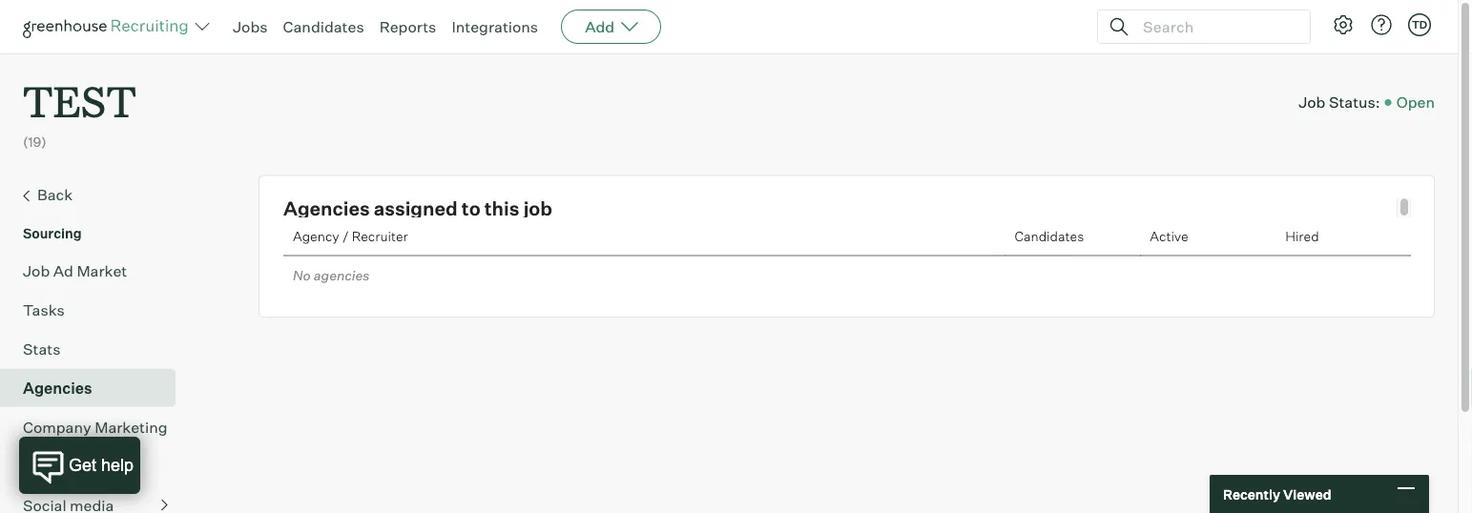 Task type: vqa. For each thing, say whether or not it's contained in the screenshot.
"average" related to fill
no



Task type: describe. For each thing, give the bounding box(es) containing it.
to
[[462, 196, 481, 220]]

agency
[[293, 228, 339, 245]]

referrals link
[[23, 455, 168, 478]]

job status:
[[1299, 93, 1381, 112]]

integrations
[[452, 17, 538, 36]]

status:
[[1329, 93, 1381, 112]]

candidates link
[[283, 17, 364, 36]]

company
[[23, 418, 91, 437]]

test
[[23, 73, 136, 129]]

job ad market link
[[23, 259, 168, 282]]

(19)
[[23, 134, 47, 150]]

agency / recruiter
[[293, 228, 408, 245]]

Search text field
[[1138, 13, 1293, 41]]

jobs
[[233, 17, 268, 36]]

td
[[1412, 18, 1428, 31]]

recently
[[1223, 486, 1281, 503]]

td button
[[1405, 10, 1435, 40]]

tasks
[[23, 300, 65, 319]]

tasks link
[[23, 298, 168, 321]]

0 vertical spatial candidates
[[283, 17, 364, 36]]

agencies for agencies
[[23, 379, 92, 398]]

agencies
[[314, 267, 370, 284]]

stats link
[[23, 337, 168, 360]]

stats
[[23, 339, 60, 358]]

back
[[37, 185, 73, 204]]

test link
[[23, 53, 136, 133]]

test (19)
[[23, 73, 136, 150]]

job ad market
[[23, 261, 127, 280]]



Task type: locate. For each thing, give the bounding box(es) containing it.
agencies link
[[23, 377, 168, 400]]

open
[[1397, 93, 1435, 112]]

0 horizontal spatial candidates
[[283, 17, 364, 36]]

job for job status:
[[1299, 93, 1326, 112]]

add
[[585, 17, 615, 36]]

reports link
[[379, 17, 436, 36]]

viewed
[[1283, 486, 1332, 503]]

add button
[[561, 10, 661, 44]]

assigned
[[374, 196, 458, 220]]

active
[[1150, 228, 1189, 245]]

hired
[[1286, 228, 1319, 245]]

no agencies
[[293, 267, 370, 284]]

company marketing link
[[23, 416, 168, 439]]

integrations link
[[452, 17, 538, 36]]

job
[[1299, 93, 1326, 112], [23, 261, 50, 280]]

referrals
[[23, 457, 87, 476]]

this
[[485, 196, 520, 220]]

/
[[342, 228, 349, 245]]

1 horizontal spatial agencies
[[283, 196, 370, 220]]

1 vertical spatial candidates
[[1015, 228, 1084, 245]]

1 vertical spatial agencies
[[23, 379, 92, 398]]

job left status:
[[1299, 93, 1326, 112]]

agencies up company
[[23, 379, 92, 398]]

market
[[77, 261, 127, 280]]

no
[[293, 267, 311, 284]]

recently viewed
[[1223, 486, 1332, 503]]

sourcing
[[23, 225, 82, 242]]

0 horizontal spatial agencies
[[23, 379, 92, 398]]

job left ad
[[23, 261, 50, 280]]

agencies assigned to this job
[[283, 196, 553, 220]]

reports
[[379, 17, 436, 36]]

1 horizontal spatial candidates
[[1015, 228, 1084, 245]]

td button
[[1408, 13, 1431, 36]]

agencies for agencies assigned to this job
[[283, 196, 370, 220]]

0 vertical spatial job
[[1299, 93, 1326, 112]]

0 vertical spatial agencies
[[283, 196, 370, 220]]

0 horizontal spatial job
[[23, 261, 50, 280]]

1 horizontal spatial job
[[1299, 93, 1326, 112]]

recruiter
[[352, 228, 408, 245]]

company marketing
[[23, 418, 167, 437]]

job for job ad market
[[23, 261, 50, 280]]

jobs link
[[233, 17, 268, 36]]

ad
[[53, 261, 73, 280]]

1 vertical spatial job
[[23, 261, 50, 280]]

agencies up agency
[[283, 196, 370, 220]]

agencies
[[283, 196, 370, 220], [23, 379, 92, 398]]

candidates
[[283, 17, 364, 36], [1015, 228, 1084, 245]]

configure image
[[1332, 13, 1355, 36]]

back link
[[23, 183, 168, 208]]

job
[[524, 196, 553, 220]]

marketing
[[95, 418, 167, 437]]

greenhouse recruiting image
[[23, 15, 195, 38]]



